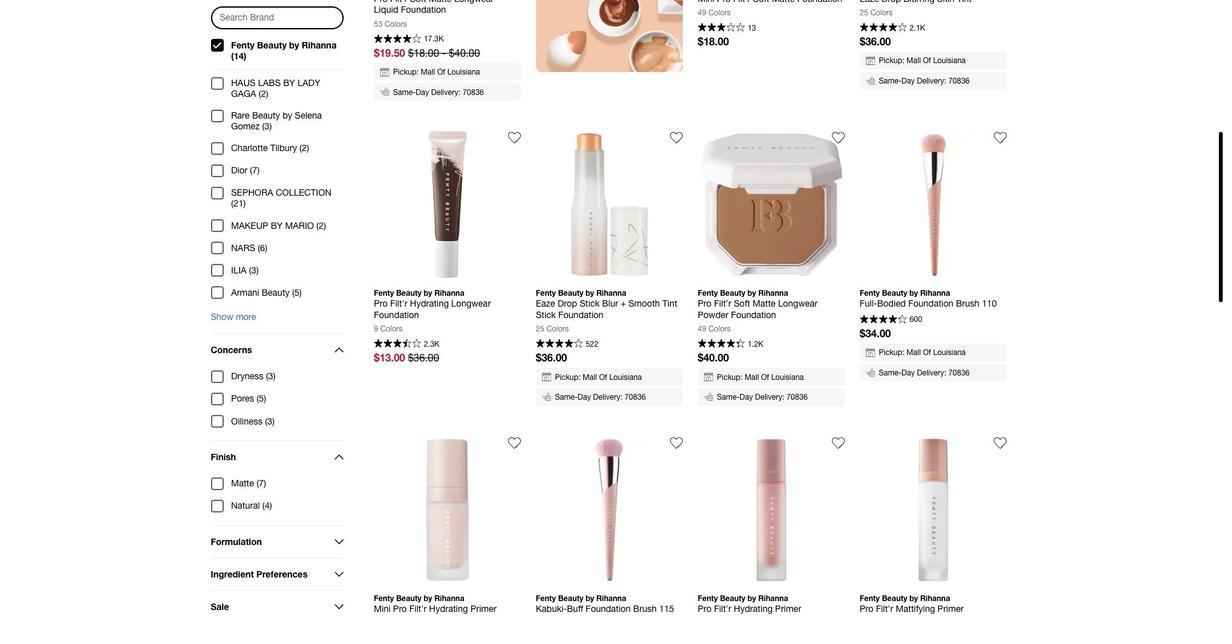 Task type: describe. For each thing, give the bounding box(es) containing it.
4 stars element for '17.3k reviews' "element"
[[374, 34, 421, 45]]

sign in to love fenty beauty by rihanna - pro filt'r soft matte longwear powder foundation image
[[832, 131, 845, 144]]

4 stars element for 600 reviews element
[[860, 315, 907, 325]]

4 stars element for '2.1k reviews' element
[[860, 23, 907, 33]]

3 stars element
[[698, 23, 745, 33]]

4 stars element for 522 reviews element in the bottom left of the page
[[536, 340, 583, 350]]

sign in to love fenty beauty by rihanna - mini pro filt'r hydrating primer image
[[508, 437, 521, 449]]

1.2k reviews element
[[748, 340, 764, 348]]

sign in to love fenty beauty by rihanna - pro filt'r hydrating longwear foundation image
[[508, 131, 521, 144]]

fenty beauty by rihanna - eaze drop stick blur + smooth tint stick foundation image
[[536, 131, 683, 278]]

fenty beauty by rihanna - pro filt'r hydrating primer image
[[698, 437, 845, 583]]

600 reviews element
[[910, 316, 923, 323]]

fenty beauty by rihanna - pro filt'r hydrating longwear foundation image
[[374, 131, 521, 278]]

3.5 stars element
[[374, 340, 421, 350]]

foundation finder | take the quiz > image
[[536, 0, 683, 72]]

sign in to love fenty beauty by rihanna - pro filt'r hydrating primer image
[[832, 437, 845, 449]]

2.1k reviews element
[[910, 24, 926, 32]]



Task type: locate. For each thing, give the bounding box(es) containing it.
fenty beauty by rihanna - pro filt'r mattifying primer image
[[860, 437, 1007, 583]]

sign in to love fenty beauty by rihanna - pro filt'r mattifying primer image
[[994, 437, 1007, 449]]

13 reviews element
[[748, 24, 756, 32]]

4 stars element left '17.3k reviews' "element"
[[374, 34, 421, 45]]

fenty beauty by rihanna - kabuki-buff foundation brush 115 image
[[536, 437, 683, 583]]

4 stars element
[[860, 23, 907, 33], [374, 34, 421, 45], [860, 315, 907, 325], [536, 340, 583, 350]]

fenty beauty by rihanna - pro filt'r soft matte longwear powder foundation image
[[698, 131, 845, 278]]

sign in to love fenty beauty by rihanna - eaze drop stick blur + smooth tint stick foundation image
[[670, 131, 683, 144]]

4.5 stars element
[[698, 340, 745, 350]]

522 reviews element
[[586, 340, 599, 348]]

sign in to love fenty beauty by rihanna - kabuki-buff foundation brush 115 image
[[670, 437, 683, 449]]

Search Brand search field
[[212, 7, 342, 28]]

4 stars element left '2.1k reviews' element
[[860, 23, 907, 33]]

4 stars element left 600 reviews element
[[860, 315, 907, 325]]

fenty beauty by rihanna - full-bodied foundation brush 110 image
[[860, 131, 1007, 278]]

4 stars element left 522 reviews element in the bottom left of the page
[[536, 340, 583, 350]]

fenty beauty by rihanna - mini pro filt'r hydrating primer image
[[374, 437, 521, 583]]

2.3k reviews element
[[424, 340, 440, 348]]

17.3k reviews element
[[424, 35, 444, 43]]

sign in to love fenty beauty by rihanna - full-bodied foundation brush 110 image
[[994, 131, 1007, 144]]



Task type: vqa. For each thing, say whether or not it's contained in the screenshot.
the bottom 3.5K
no



